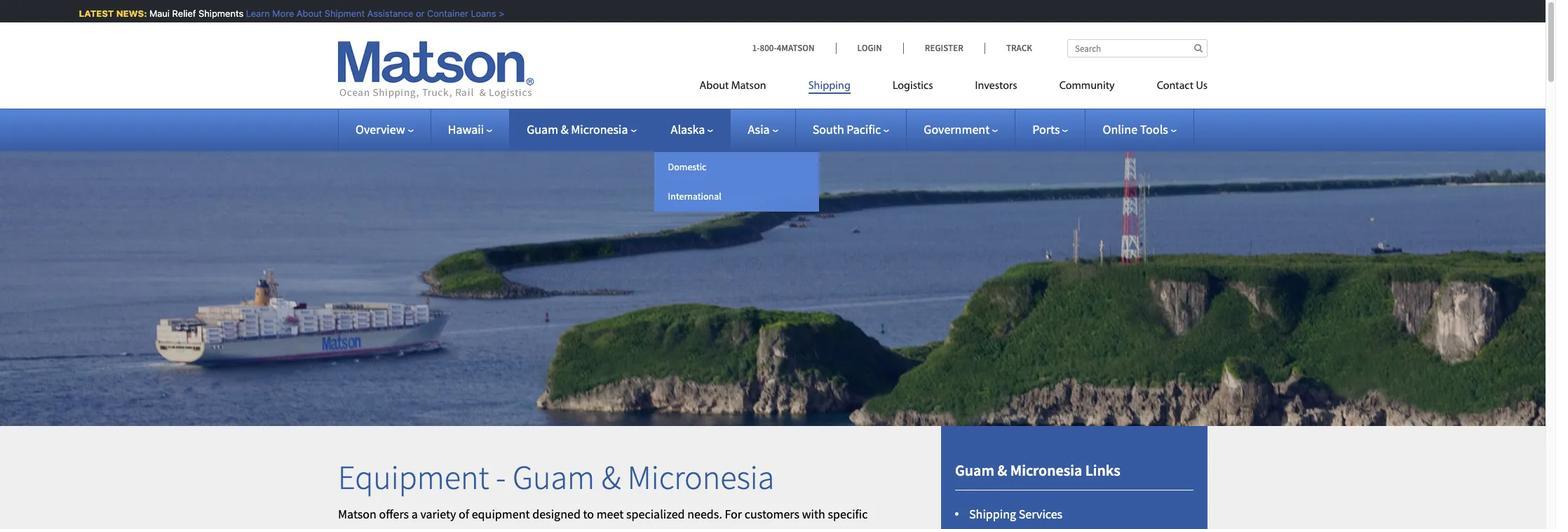 Task type: locate. For each thing, give the bounding box(es) containing it.
logistics link
[[872, 74, 954, 102]]

hawaii link
[[448, 121, 492, 137]]

shipping left the services
[[969, 506, 1016, 522]]

about right more
[[292, 8, 317, 19]]

to up us
[[583, 506, 594, 523]]

& inside guam & micronesia links section
[[998, 460, 1007, 480]]

micronesia for guam & micronesia
[[571, 121, 628, 137]]

alaska link
[[671, 121, 714, 137]]

about
[[292, 8, 317, 19], [700, 81, 729, 92]]

0 vertical spatial to
[[583, 506, 594, 523]]

1 horizontal spatial about
[[700, 81, 729, 92]]

0 vertical spatial matson
[[731, 81, 766, 92]]

hawaii
[[448, 121, 484, 137]]

shipping
[[808, 81, 851, 92], [969, 506, 1016, 522]]

1 horizontal spatial shipping
[[969, 506, 1016, 522]]

1 vertical spatial of
[[865, 527, 876, 530]]

None search field
[[1067, 39, 1208, 58]]

to
[[583, 506, 594, 523], [588, 527, 599, 530]]

community link
[[1038, 74, 1136, 102]]

contact
[[1157, 81, 1194, 92]]

international
[[668, 190, 722, 203]]

matson down "1-"
[[731, 81, 766, 92]]

2 horizontal spatial &
[[998, 460, 1007, 480]]

register
[[925, 42, 964, 54]]

0 vertical spatial about
[[292, 8, 317, 19]]

Search search field
[[1067, 39, 1208, 58]]

guam & micronesia
[[527, 121, 628, 137]]

& for guam & micronesia links
[[998, 460, 1007, 480]]

guam & micronesia links
[[955, 460, 1121, 480]]

domestic link
[[654, 152, 819, 182]]

blue matson logo with ocean, shipping, truck, rail and logistics written beneath it. image
[[338, 41, 534, 99]]

information
[[704, 527, 766, 530]]

overview
[[356, 121, 405, 137]]

matson up "shipping"
[[338, 506, 377, 523]]

1 horizontal spatial of
[[865, 527, 876, 530]]

needs.
[[687, 506, 722, 523]]

equipment
[[472, 506, 530, 523]]

shipping services
[[969, 506, 1063, 522]]

learn more about shipment assistance or container loans > link
[[241, 8, 499, 19]]

shipping for shipping services
[[969, 506, 1016, 522]]

0 horizontal spatial &
[[561, 121, 569, 137]]

about up alaska link
[[700, 81, 729, 92]]

1 vertical spatial to
[[588, 527, 599, 530]]

investors
[[975, 81, 1017, 92]]

1 horizontal spatial matson
[[731, 81, 766, 92]]

0 horizontal spatial of
[[459, 506, 469, 523]]

overview link
[[356, 121, 414, 137]]

1 vertical spatial about
[[700, 81, 729, 92]]

1 vertical spatial shipping
[[969, 506, 1016, 522]]

maui
[[144, 8, 165, 19]]

of down specific
[[865, 527, 876, 530]]

of up tracking
[[459, 506, 469, 523]]

meet
[[597, 506, 624, 523]]

shipping inside top menu navigation
[[808, 81, 851, 92]]

government link
[[924, 121, 998, 137]]

ports
[[1033, 121, 1060, 137]]

&
[[561, 121, 569, 137], [602, 456, 621, 498], [998, 460, 1007, 480]]

immediate
[[644, 527, 701, 530]]

shipping
[[338, 527, 384, 530]]

micronesia inside section
[[1010, 460, 1082, 480]]

with
[[802, 506, 825, 523]]

shipping inside guam & micronesia links section
[[969, 506, 1016, 522]]

domestic
[[668, 161, 707, 173]]

guam for guam & micronesia
[[527, 121, 558, 137]]

1 vertical spatial matson
[[338, 506, 377, 523]]

container
[[422, 8, 464, 19]]

matson
[[731, 81, 766, 92], [338, 506, 377, 523]]

0 horizontal spatial shipping
[[808, 81, 851, 92]]

our
[[424, 527, 442, 530]]

us
[[1196, 81, 1208, 92]]

shipping services link
[[969, 506, 1063, 522]]

4matson
[[777, 42, 815, 54]]

guam
[[527, 121, 558, 137], [513, 456, 595, 498], [955, 460, 994, 480]]

shipping link
[[787, 74, 872, 102]]

to right us
[[588, 527, 599, 530]]

on
[[769, 527, 783, 530]]

matson inside top menu navigation
[[731, 81, 766, 92]]

us
[[573, 527, 585, 530]]

variety
[[420, 506, 456, 523]]

learn
[[241, 8, 265, 19]]

matson containership sailing for guam shipping service. image
[[0, 129, 1546, 426]]

of
[[459, 506, 469, 523], [865, 527, 876, 530]]

shipping up south
[[808, 81, 851, 92]]

shipment
[[320, 8, 360, 19]]

track
[[1006, 42, 1032, 54]]

0 vertical spatial shipping
[[808, 81, 851, 92]]

international link
[[654, 182, 819, 212]]

0 horizontal spatial matson
[[338, 506, 377, 523]]

micronesia for guam & micronesia links
[[1010, 460, 1082, 480]]

guam inside section
[[955, 460, 994, 480]]

track link
[[985, 42, 1032, 54]]



Task type: vqa. For each thing, say whether or not it's contained in the screenshot.
1-
yes



Task type: describe. For each thing, give the bounding box(es) containing it.
pacific
[[847, 121, 881, 137]]

enables
[[529, 527, 571, 530]]

government
[[924, 121, 990, 137]]

asia
[[748, 121, 770, 137]]

south
[[813, 121, 844, 137]]

logistics
[[893, 81, 933, 92]]

relief
[[167, 8, 191, 19]]

matson inside matson offers a variety of equipment designed to meet specialized needs. for customers with specific shipping needs, our tracking system enables us to provide immediate information on the availability of al
[[338, 506, 377, 523]]

provide
[[601, 527, 642, 530]]

designed
[[532, 506, 581, 523]]

loans
[[466, 8, 491, 19]]

news:
[[111, 8, 142, 19]]

community
[[1059, 81, 1115, 92]]

-
[[496, 456, 506, 498]]

alaska
[[671, 121, 705, 137]]

latest news: maui relief shipments learn more about shipment assistance or container loans >
[[74, 8, 499, 19]]

matson offers a variety of equipment designed to meet specialized needs. for customers with specific shipping needs, our tracking system enables us to provide immediate information on the availability of al
[[338, 506, 891, 530]]

top menu navigation
[[700, 74, 1208, 102]]

0 horizontal spatial about
[[292, 8, 317, 19]]

& for guam & micronesia
[[561, 121, 569, 137]]

tools
[[1140, 121, 1168, 137]]

contact us link
[[1136, 74, 1208, 102]]

services
[[1019, 506, 1063, 522]]

800-
[[760, 42, 777, 54]]

links
[[1085, 460, 1121, 480]]

availability
[[805, 527, 863, 530]]

shipping for shipping
[[808, 81, 851, 92]]

for
[[725, 506, 742, 523]]

guam & micronesia link
[[527, 121, 637, 137]]

asia link
[[748, 121, 778, 137]]

about matson
[[700, 81, 766, 92]]

the
[[785, 527, 802, 530]]

contact us
[[1157, 81, 1208, 92]]

or
[[411, 8, 420, 19]]

shipments
[[194, 8, 239, 19]]

register link
[[903, 42, 985, 54]]

>
[[494, 8, 499, 19]]

1 horizontal spatial &
[[602, 456, 621, 498]]

online tools link
[[1103, 121, 1177, 137]]

1-
[[752, 42, 760, 54]]

about matson link
[[700, 74, 787, 102]]

about inside top menu navigation
[[700, 81, 729, 92]]

specific
[[828, 506, 868, 523]]

1-800-4matson
[[752, 42, 815, 54]]

1-800-4matson link
[[752, 42, 836, 54]]

login
[[857, 42, 882, 54]]

0 vertical spatial of
[[459, 506, 469, 523]]

ports link
[[1033, 121, 1068, 137]]

guam & micronesia links section
[[924, 426, 1225, 530]]

a
[[412, 506, 418, 523]]

investors link
[[954, 74, 1038, 102]]

offers
[[379, 506, 409, 523]]

more
[[267, 8, 289, 19]]

login link
[[836, 42, 903, 54]]

equipment - guam & micronesia
[[338, 456, 775, 498]]

tracking
[[444, 527, 487, 530]]

south pacific link
[[813, 121, 890, 137]]

system
[[490, 527, 527, 530]]

search image
[[1194, 43, 1203, 53]]

guam for guam & micronesia links
[[955, 460, 994, 480]]

online tools
[[1103, 121, 1168, 137]]

customers
[[745, 506, 800, 523]]

assistance
[[362, 8, 408, 19]]

online
[[1103, 121, 1138, 137]]

specialized
[[626, 506, 685, 523]]

needs,
[[386, 527, 421, 530]]

south pacific
[[813, 121, 881, 137]]

latest
[[74, 8, 109, 19]]

equipment
[[338, 456, 489, 498]]



